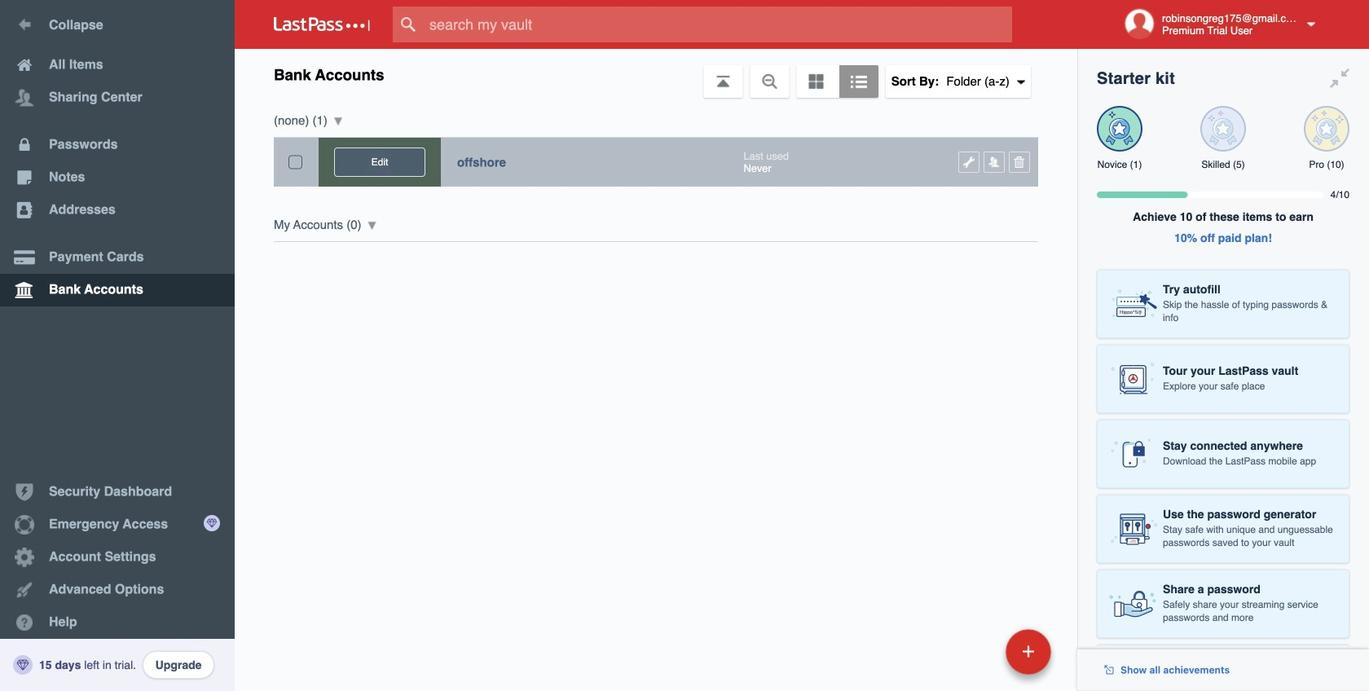 Task type: vqa. For each thing, say whether or not it's contained in the screenshot.
"Alert"
no



Task type: locate. For each thing, give the bounding box(es) containing it.
main navigation navigation
[[0, 0, 235, 691]]

vault options navigation
[[235, 49, 1077, 98]]

new item element
[[894, 628, 1057, 675]]

Search search field
[[393, 7, 1044, 42]]

new item navigation
[[894, 624, 1061, 691]]



Task type: describe. For each thing, give the bounding box(es) containing it.
lastpass image
[[274, 17, 370, 32]]

search my vault text field
[[393, 7, 1044, 42]]



